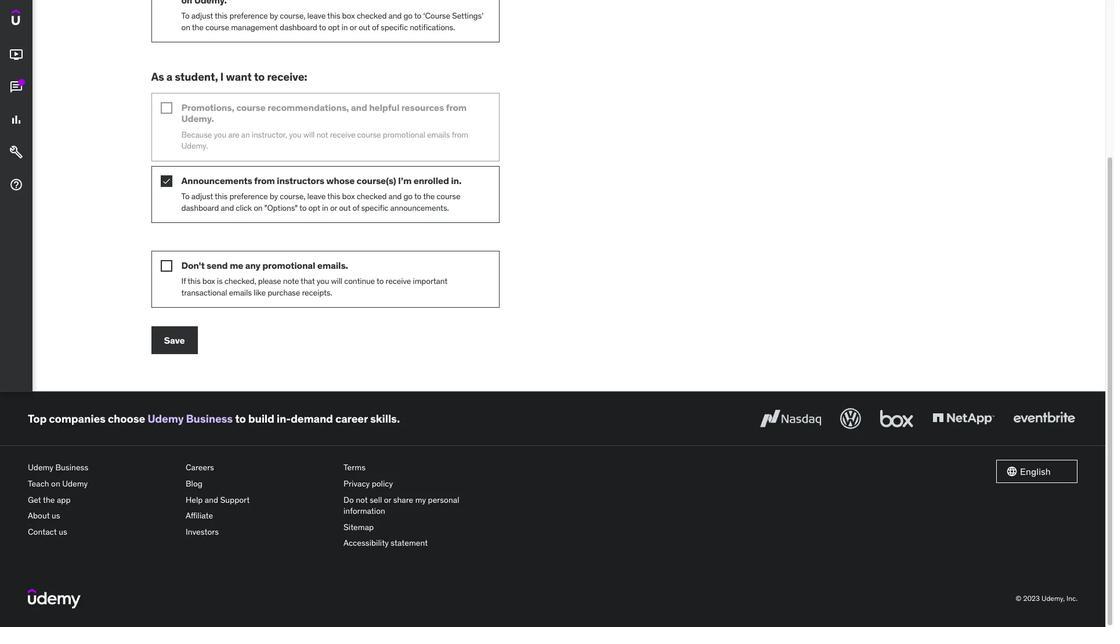 Task type: describe. For each thing, give the bounding box(es) containing it.
resources
[[402, 102, 444, 113]]

career
[[336, 412, 368, 426]]

or inside terms privacy policy do not sell or share my personal information sitemap accessibility statement
[[384, 494, 391, 505]]

demand
[[291, 412, 333, 426]]

please
[[258, 276, 281, 286]]

volkswagen image
[[838, 406, 864, 432]]

preference inside announcements from instructors whose course(s) i'm enrolled in. to adjust this preference by course, leave this box checked and go to the  course dashboard and click on "options" to opt in or out of specific announcements.
[[230, 191, 268, 201]]

you inside the don't send me any promotional emails. if this box is checked, please note that you will continue to receive important transactional emails like purchase receipts.
[[317, 276, 329, 286]]

announcements.
[[390, 202, 449, 213]]

1 vertical spatial us
[[59, 526, 67, 537]]

udemy business teach on udemy get the app about us contact us
[[28, 462, 88, 537]]

sell
[[370, 494, 382, 505]]

help
[[186, 494, 203, 505]]

course up an
[[236, 102, 266, 113]]

get the app link
[[28, 492, 176, 508]]

go inside announcements from instructors whose course(s) i'm enrolled in. to adjust this preference by course, leave this box checked and go to the  course dashboard and click on "options" to opt in or out of specific announcements.
[[404, 191, 413, 201]]

instructor,
[[252, 129, 287, 140]]

receive inside promotions, course recommendations, and helpful resources from udemy. because you are an instructor, you will not receive course promotional emails from udemy.
[[330, 129, 356, 140]]

helpful
[[369, 102, 400, 113]]

dashboard inside to adjust this preference by course, leave this box checked and go to 'course settings' on the course management dashboard to opt in or out of specific notifications.
[[280, 22, 317, 32]]

a
[[167, 70, 173, 84]]

2 medium image from the top
[[9, 80, 23, 94]]

1 vertical spatial udemy image
[[28, 589, 81, 609]]

accessibility statement link
[[344, 536, 492, 552]]

0 vertical spatial udemy image
[[12, 9, 64, 29]]

sitemap
[[344, 522, 374, 532]]

management
[[231, 22, 278, 32]]

small image for promotions,
[[161, 102, 172, 114]]

receive inside the don't send me any promotional emails. if this box is checked, please note that you will continue to receive important transactional emails like purchase receipts.
[[386, 276, 411, 286]]

in-
[[277, 412, 291, 426]]

0 vertical spatial udemy business link
[[148, 412, 233, 426]]

english
[[1021, 466, 1051, 477]]

instructors
[[277, 175, 324, 186]]

in inside to adjust this preference by course, leave this box checked and go to 'course settings' on the course management dashboard to opt in or out of specific notifications.
[[342, 22, 348, 32]]

terms link
[[344, 460, 492, 476]]

transactional
[[181, 287, 227, 298]]

recommendations,
[[268, 102, 349, 113]]

in inside announcements from instructors whose course(s) i'm enrolled in. to adjust this preference by course, leave this box checked and go to the  course dashboard and click on "options" to opt in or out of specific announcements.
[[322, 202, 328, 213]]

emails inside the don't send me any promotional emails. if this box is checked, please note that you will continue to receive important transactional emails like purchase receipts.
[[229, 287, 252, 298]]

box image
[[878, 406, 917, 432]]

is
[[217, 276, 223, 286]]

inc.
[[1067, 594, 1078, 602]]

checked inside to adjust this preference by course, leave this box checked and go to 'course settings' on the course management dashboard to opt in or out of specific notifications.
[[357, 11, 387, 21]]

important
[[413, 276, 448, 286]]

©
[[1016, 594, 1022, 602]]

that
[[301, 276, 315, 286]]

eventbrite image
[[1011, 406, 1078, 432]]

want
[[226, 70, 252, 84]]

box inside announcements from instructors whose course(s) i'm enrolled in. to adjust this preference by course, leave this box checked and go to the  course dashboard and click on "options" to opt in or out of specific announcements.
[[342, 191, 355, 201]]

1 vertical spatial from
[[452, 129, 469, 140]]

companies
[[49, 412, 106, 426]]

and inside careers blog help and support affiliate investors
[[205, 494, 218, 505]]

"options"
[[265, 202, 298, 213]]

opt inside to adjust this preference by course, leave this box checked and go to 'course settings' on the course management dashboard to opt in or out of specific notifications.
[[328, 22, 340, 32]]

on inside to adjust this preference by course, leave this box checked and go to 'course settings' on the course management dashboard to opt in or out of specific notifications.
[[181, 22, 190, 32]]

promotions,
[[181, 102, 234, 113]]

nasdaq image
[[758, 406, 824, 432]]

opt inside announcements from instructors whose course(s) i'm enrolled in. to adjust this preference by course, leave this box checked and go to the  course dashboard and click on "options" to opt in or out of specific announcements.
[[309, 202, 320, 213]]

privacy
[[344, 478, 370, 489]]

2 udemy. from the top
[[181, 141, 208, 151]]

on inside announcements from instructors whose course(s) i'm enrolled in. to adjust this preference by course, leave this box checked and go to the  course dashboard and click on "options" to opt in or out of specific announcements.
[[254, 202, 263, 213]]

information
[[344, 506, 385, 516]]

not inside promotions, course recommendations, and helpful resources from udemy. because you are an instructor, you will not receive course promotional emails from udemy.
[[317, 129, 328, 140]]

notifications.
[[410, 22, 455, 32]]

student,
[[175, 70, 218, 84]]

choose
[[108, 412, 145, 426]]

and inside promotions, course recommendations, and helpful resources from udemy. because you are an instructor, you will not receive course promotional emails from udemy.
[[351, 102, 367, 113]]

receive:
[[267, 70, 307, 84]]

teach
[[28, 478, 49, 489]]

purchase
[[268, 287, 300, 298]]

course inside announcements from instructors whose course(s) i'm enrolled in. to adjust this preference by course, leave this box checked and go to the  course dashboard and click on "options" to opt in or out of specific announcements.
[[437, 191, 461, 201]]

1 medium image from the top
[[9, 48, 23, 62]]

to inside to adjust this preference by course, leave this box checked and go to 'course settings' on the course management dashboard to opt in or out of specific notifications.
[[181, 11, 190, 21]]

contact us link
[[28, 524, 176, 540]]

course(s)
[[357, 175, 396, 186]]

3 medium image from the top
[[9, 145, 23, 159]]

i'm
[[398, 175, 412, 186]]

share
[[393, 494, 414, 505]]

checked,
[[225, 276, 256, 286]]

2 vertical spatial udemy
[[62, 478, 88, 489]]

2 medium image from the top
[[9, 178, 23, 192]]

skills.
[[370, 412, 400, 426]]

1 udemy. from the top
[[181, 113, 214, 124]]

contact
[[28, 526, 57, 537]]

1 horizontal spatial business
[[186, 412, 233, 426]]

top companies choose udemy business to build in-demand career skills.
[[28, 412, 400, 426]]

small image
[[161, 175, 172, 187]]

will inside the don't send me any promotional emails. if this box is checked, please note that you will continue to receive important transactional emails like purchase receipts.
[[331, 276, 343, 286]]

do
[[344, 494, 354, 505]]

to inside the don't send me any promotional emails. if this box is checked, please note that you will continue to receive important transactional emails like purchase receipts.
[[377, 276, 384, 286]]

out inside announcements from instructors whose course(s) i'm enrolled in. to adjust this preference by course, leave this box checked and go to the  course dashboard and click on "options" to opt in or out of specific announcements.
[[339, 202, 351, 213]]

i
[[220, 70, 224, 84]]

about
[[28, 510, 50, 521]]

to inside announcements from instructors whose course(s) i'm enrolled in. to adjust this preference by course, leave this box checked and go to the  course dashboard and click on "options" to opt in or out of specific announcements.
[[181, 191, 190, 201]]

me
[[230, 260, 243, 271]]

course down helpful
[[357, 129, 381, 140]]

get
[[28, 494, 41, 505]]

note
[[283, 276, 299, 286]]

go inside to adjust this preference by course, leave this box checked and go to 'course settings' on the course management dashboard to opt in or out of specific notifications.
[[404, 11, 413, 21]]

small image inside english button
[[1007, 466, 1018, 478]]

blog
[[186, 478, 203, 489]]

the inside udemy business teach on udemy get the app about us contact us
[[43, 494, 55, 505]]

support
[[220, 494, 250, 505]]

2023
[[1024, 594, 1040, 602]]

send
[[207, 260, 228, 271]]

1 horizontal spatial you
[[289, 129, 302, 140]]

not inside terms privacy policy do not sell or share my personal information sitemap accessibility statement
[[356, 494, 368, 505]]

emails.
[[317, 260, 348, 271]]

don't
[[181, 260, 205, 271]]

as a student, i want to receive:
[[151, 70, 307, 84]]



Task type: vqa. For each thing, say whether or not it's contained in the screenshot.
Back
no



Task type: locate. For each thing, give the bounding box(es) containing it.
1 horizontal spatial emails
[[427, 129, 450, 140]]

udemy. up because
[[181, 113, 214, 124]]

and left helpful
[[351, 102, 367, 113]]

1 medium image from the top
[[9, 113, 23, 127]]

1 vertical spatial preference
[[230, 191, 268, 201]]

1 checked from the top
[[357, 11, 387, 21]]

will inside promotions, course recommendations, and helpful resources from udemy. because you are an instructor, you will not receive course promotional emails from udemy.
[[303, 129, 315, 140]]

0 horizontal spatial promotional
[[263, 260, 315, 271]]

us right contact
[[59, 526, 67, 537]]

by inside to adjust this preference by course, leave this box checked and go to 'course settings' on the course management dashboard to opt in or out of specific notifications.
[[270, 11, 278, 21]]

1 horizontal spatial on
[[181, 22, 190, 32]]

from right resources
[[446, 102, 467, 113]]

do not sell or share my personal information button
[[344, 492, 492, 520]]

course inside to adjust this preference by course, leave this box checked and go to 'course settings' on the course management dashboard to opt in or out of specific notifications.
[[205, 22, 229, 32]]

as
[[151, 70, 164, 84]]

an
[[241, 129, 250, 140]]

0 vertical spatial go
[[404, 11, 413, 21]]

1 vertical spatial in
[[322, 202, 328, 213]]

dashboard right management
[[280, 22, 317, 32]]

receipts.
[[302, 287, 332, 298]]

1 vertical spatial specific
[[361, 202, 389, 213]]

business inside udemy business teach on udemy get the app about us contact us
[[55, 462, 88, 473]]

2 adjust from the top
[[191, 191, 213, 201]]

save button
[[151, 327, 198, 354]]

emails inside promotions, course recommendations, and helpful resources from udemy. because you are an instructor, you will not receive course promotional emails from udemy.
[[427, 129, 450, 140]]

blog link
[[186, 476, 334, 492]]

if
[[181, 276, 186, 286]]

0 horizontal spatial opt
[[309, 202, 320, 213]]

any
[[245, 260, 261, 271]]

0 vertical spatial specific
[[381, 22, 408, 32]]

receive left important
[[386, 276, 411, 286]]

you left the are
[[214, 129, 226, 140]]

1 vertical spatial go
[[404, 191, 413, 201]]

0 horizontal spatial of
[[353, 202, 359, 213]]

0 vertical spatial dashboard
[[280, 22, 317, 32]]

not up information
[[356, 494, 368, 505]]

1 adjust from the top
[[191, 11, 213, 21]]

or inside announcements from instructors whose course(s) i'm enrolled in. to adjust this preference by course, leave this box checked and go to the  course dashboard and click on "options" to opt in or out of specific announcements.
[[330, 202, 337, 213]]

specific left notifications.
[[381, 22, 408, 32]]

small image
[[161, 102, 172, 114], [161, 260, 172, 272], [1007, 466, 1018, 478]]

this inside the don't send me any promotional emails. if this box is checked, please note that you will continue to receive important transactional emails like purchase receipts.
[[188, 276, 201, 286]]

from inside announcements from instructors whose course(s) i'm enrolled in. to adjust this preference by course, leave this box checked and go to the  course dashboard and click on "options" to opt in or out of specific announcements.
[[254, 175, 275, 186]]

and left click
[[221, 202, 234, 213]]

course down in.
[[437, 191, 461, 201]]

announcements from instructors whose course(s) i'm enrolled in. to adjust this preference by course, leave this box checked and go to the  course dashboard and click on "options" to opt in or out of specific announcements.
[[181, 175, 462, 213]]

1 vertical spatial receive
[[386, 276, 411, 286]]

investors link
[[186, 524, 334, 540]]

and left 'course
[[389, 11, 402, 21]]

© 2023 udemy, inc.
[[1016, 594, 1078, 602]]

1 vertical spatial udemy business link
[[28, 460, 176, 476]]

1 leave from the top
[[307, 11, 326, 21]]

about us link
[[28, 508, 176, 524]]

0 vertical spatial the
[[192, 22, 204, 32]]

1 horizontal spatial of
[[372, 22, 379, 32]]

0 horizontal spatial receive
[[330, 129, 356, 140]]

1 horizontal spatial the
[[192, 22, 204, 32]]

udemy image
[[12, 9, 64, 29], [28, 589, 81, 609]]

careers
[[186, 462, 214, 473]]

2 checked from the top
[[357, 191, 387, 201]]

go down i'm in the top of the page
[[404, 191, 413, 201]]

opt
[[328, 22, 340, 32], [309, 202, 320, 213]]

0 vertical spatial udemy
[[148, 412, 184, 426]]

0 vertical spatial not
[[317, 129, 328, 140]]

the up announcements.
[[423, 191, 435, 201]]

0 horizontal spatial not
[[317, 129, 328, 140]]

1 to from the top
[[181, 11, 190, 21]]

course, inside announcements from instructors whose course(s) i'm enrolled in. to adjust this preference by course, leave this box checked and go to the  course dashboard and click on "options" to opt in or out of specific announcements.
[[280, 191, 306, 201]]

go
[[404, 11, 413, 21], [404, 191, 413, 201]]

0 vertical spatial course,
[[280, 11, 306, 21]]

don't send me any promotional emails. if this box is checked, please note that you will continue to receive important transactional emails like purchase receipts.
[[181, 260, 448, 298]]

specific
[[381, 22, 408, 32], [361, 202, 389, 213]]

1 vertical spatial out
[[339, 202, 351, 213]]

course left management
[[205, 22, 229, 32]]

settings'
[[452, 11, 484, 21]]

2 vertical spatial box
[[202, 276, 215, 286]]

the inside to adjust this preference by course, leave this box checked and go to 'course settings' on the course management dashboard to opt in or out of specific notifications.
[[192, 22, 204, 32]]

0 vertical spatial to
[[181, 11, 190, 21]]

0 vertical spatial medium image
[[9, 48, 23, 62]]

1 vertical spatial udemy.
[[181, 141, 208, 151]]

1 horizontal spatial promotional
[[383, 129, 425, 140]]

1 vertical spatial medium image
[[9, 80, 23, 94]]

0 vertical spatial emails
[[427, 129, 450, 140]]

box for emails.
[[202, 276, 215, 286]]

2 leave from the top
[[307, 191, 326, 201]]

or inside to adjust this preference by course, leave this box checked and go to 'course settings' on the course management dashboard to opt in or out of specific notifications.
[[350, 22, 357, 32]]

2 course, from the top
[[280, 191, 306, 201]]

0 vertical spatial preference
[[230, 11, 268, 21]]

promotional inside the don't send me any promotional emails. if this box is checked, please note that you will continue to receive important transactional emails like purchase receipts.
[[263, 260, 315, 271]]

and down i'm in the top of the page
[[389, 191, 402, 201]]

not down recommendations,
[[317, 129, 328, 140]]

1 vertical spatial business
[[55, 462, 88, 473]]

enrolled
[[414, 175, 449, 186]]

of inside to adjust this preference by course, leave this box checked and go to 'course settings' on the course management dashboard to opt in or out of specific notifications.
[[372, 22, 379, 32]]

go up notifications.
[[404, 11, 413, 21]]

on right teach
[[51, 478, 60, 489]]

of down 'whose'
[[353, 202, 359, 213]]

1 vertical spatial udemy
[[28, 462, 53, 473]]

1 horizontal spatial receive
[[386, 276, 411, 286]]

specific inside announcements from instructors whose course(s) i'm enrolled in. to adjust this preference by course, leave this box checked and go to the  course dashboard and click on "options" to opt in or out of specific announcements.
[[361, 202, 389, 213]]

investors
[[186, 526, 219, 537]]

0 vertical spatial receive
[[330, 129, 356, 140]]

medium image
[[9, 113, 23, 127], [9, 178, 23, 192]]

2 horizontal spatial you
[[317, 276, 329, 286]]

1 horizontal spatial will
[[331, 276, 343, 286]]

0 horizontal spatial or
[[330, 202, 337, 213]]

promotional down resources
[[383, 129, 425, 140]]

you
[[214, 129, 226, 140], [289, 129, 302, 140], [317, 276, 329, 286]]

the
[[192, 22, 204, 32], [423, 191, 435, 201], [43, 494, 55, 505]]

0 vertical spatial business
[[186, 412, 233, 426]]

1 horizontal spatial opt
[[328, 22, 340, 32]]

adjust
[[191, 11, 213, 21], [191, 191, 213, 201]]

the inside announcements from instructors whose course(s) i'm enrolled in. to adjust this preference by course, leave this box checked and go to the  course dashboard and click on "options" to opt in or out of specific announcements.
[[423, 191, 435, 201]]

on
[[181, 22, 190, 32], [254, 202, 263, 213], [51, 478, 60, 489]]

0 vertical spatial in
[[342, 22, 348, 32]]

0 vertical spatial out
[[359, 22, 370, 32]]

1 vertical spatial promotional
[[263, 260, 315, 271]]

0 horizontal spatial the
[[43, 494, 55, 505]]

1 go from the top
[[404, 11, 413, 21]]

continue
[[344, 276, 375, 286]]

0 vertical spatial box
[[342, 11, 355, 21]]

the up student,
[[192, 22, 204, 32]]

udemy right choose
[[148, 412, 184, 426]]

dashboard
[[280, 22, 317, 32], [181, 202, 219, 213]]

teach on udemy link
[[28, 476, 176, 492]]

business up careers at the left bottom of the page
[[186, 412, 233, 426]]

app
[[57, 494, 71, 505]]

promotional inside promotions, course recommendations, and helpful resources from udemy. because you are an instructor, you will not receive course promotional emails from udemy.
[[383, 129, 425, 140]]

1 vertical spatial the
[[423, 191, 435, 201]]

0 horizontal spatial will
[[303, 129, 315, 140]]

are
[[228, 129, 239, 140]]

accessibility
[[344, 538, 389, 548]]

careers blog help and support affiliate investors
[[186, 462, 250, 537]]

0 horizontal spatial out
[[339, 202, 351, 213]]

the right get
[[43, 494, 55, 505]]

0 vertical spatial on
[[181, 22, 190, 32]]

careers link
[[186, 460, 334, 476]]

sitemap link
[[344, 520, 492, 536]]

because
[[181, 129, 212, 140]]

2 horizontal spatial or
[[384, 494, 391, 505]]

netapp image
[[931, 406, 997, 432]]

1 vertical spatial emails
[[229, 287, 252, 298]]

2 vertical spatial or
[[384, 494, 391, 505]]

on inside udemy business teach on udemy get the app about us contact us
[[51, 478, 60, 489]]

from up in.
[[452, 129, 469, 140]]

0 vertical spatial adjust
[[191, 11, 213, 21]]

0 horizontal spatial you
[[214, 129, 226, 140]]

to
[[414, 11, 422, 21], [319, 22, 326, 32], [254, 70, 265, 84], [414, 191, 422, 201], [300, 202, 307, 213], [377, 276, 384, 286], [235, 412, 246, 426]]

by up "options"
[[270, 191, 278, 201]]

from up "options"
[[254, 175, 275, 186]]

business up app
[[55, 462, 88, 473]]

small image down a
[[161, 102, 172, 114]]

1 vertical spatial leave
[[307, 191, 326, 201]]

1 by from the top
[[270, 11, 278, 21]]

course, inside to adjust this preference by course, leave this box checked and go to 'course settings' on the course management dashboard to opt in or out of specific notifications.
[[280, 11, 306, 21]]

promotions, course recommendations, and helpful resources from udemy. because you are an instructor, you will not receive course promotional emails from udemy.
[[181, 102, 469, 151]]

of
[[372, 22, 379, 32], [353, 202, 359, 213]]

0 vertical spatial udemy.
[[181, 113, 214, 124]]

affiliate link
[[186, 508, 334, 524]]

1 course, from the top
[[280, 11, 306, 21]]

udemy up teach
[[28, 462, 53, 473]]

0 vertical spatial or
[[350, 22, 357, 32]]

0 horizontal spatial udemy
[[28, 462, 53, 473]]

small image for don't
[[161, 260, 172, 272]]

terms
[[344, 462, 366, 473]]

and
[[389, 11, 402, 21], [351, 102, 367, 113], [389, 191, 402, 201], [221, 202, 234, 213], [205, 494, 218, 505]]

1 vertical spatial adjust
[[191, 191, 213, 201]]

1 vertical spatial dashboard
[[181, 202, 219, 213]]

0 vertical spatial of
[[372, 22, 379, 32]]

in.
[[451, 175, 462, 186]]

or
[[350, 22, 357, 32], [330, 202, 337, 213], [384, 494, 391, 505]]

emails down checked,
[[229, 287, 252, 298]]

udemy business link up careers at the left bottom of the page
[[148, 412, 233, 426]]

promotional
[[383, 129, 425, 140], [263, 260, 315, 271]]

to
[[181, 11, 190, 21], [181, 191, 190, 201]]

2 go from the top
[[404, 191, 413, 201]]

english button
[[997, 460, 1078, 483]]

1 vertical spatial not
[[356, 494, 368, 505]]

by
[[270, 11, 278, 21], [270, 191, 278, 201]]

by up management
[[270, 11, 278, 21]]

us right about
[[52, 510, 60, 521]]

in
[[342, 22, 348, 32], [322, 202, 328, 213]]

2 vertical spatial medium image
[[9, 145, 23, 159]]

dashboard inside announcements from instructors whose course(s) i'm enrolled in. to adjust this preference by course, leave this box checked and go to the  course dashboard and click on "options" to opt in or out of specific announcements.
[[181, 202, 219, 213]]

1 vertical spatial medium image
[[9, 178, 23, 192]]

promotional up note
[[263, 260, 315, 271]]

2 vertical spatial small image
[[1007, 466, 1018, 478]]

0 horizontal spatial in
[[322, 202, 328, 213]]

1 vertical spatial opt
[[309, 202, 320, 213]]

adjust inside announcements from instructors whose course(s) i'm enrolled in. to adjust this preference by course, leave this box checked and go to the  course dashboard and click on "options" to opt in or out of specific announcements.
[[191, 191, 213, 201]]

top
[[28, 412, 47, 426]]

medium image
[[9, 48, 23, 62], [9, 80, 23, 94], [9, 145, 23, 159]]

leave inside announcements from instructors whose course(s) i'm enrolled in. to adjust this preference by course, leave this box checked and go to the  course dashboard and click on "options" to opt in or out of specific announcements.
[[307, 191, 326, 201]]

box inside the don't send me any promotional emails. if this box is checked, please note that you will continue to receive important transactional emails like purchase receipts.
[[202, 276, 215, 286]]

announcements
[[181, 175, 252, 186]]

dashboard down the announcements
[[181, 202, 219, 213]]

and right help
[[205, 494, 218, 505]]

of inside announcements from instructors whose course(s) i'm enrolled in. to adjust this preference by course, leave this box checked and go to the  course dashboard and click on "options" to opt in or out of specific announcements.
[[353, 202, 359, 213]]

udemy. down because
[[181, 141, 208, 151]]

on up student,
[[181, 22, 190, 32]]

0 horizontal spatial emails
[[229, 287, 252, 298]]

preference up click
[[230, 191, 268, 201]]

leave inside to adjust this preference by course, leave this box checked and go to 'course settings' on the course management dashboard to opt in or out of specific notifications.
[[307, 11, 326, 21]]

0 horizontal spatial dashboard
[[181, 202, 219, 213]]

2 horizontal spatial the
[[423, 191, 435, 201]]

2 vertical spatial on
[[51, 478, 60, 489]]

2 to from the top
[[181, 191, 190, 201]]

udemy business link up get the app link
[[28, 460, 176, 476]]

whose
[[326, 175, 355, 186]]

1 vertical spatial or
[[330, 202, 337, 213]]

statement
[[391, 538, 428, 548]]

2 preference from the top
[[230, 191, 268, 201]]

1 horizontal spatial out
[[359, 22, 370, 32]]

affiliate
[[186, 510, 213, 521]]

1 preference from the top
[[230, 11, 268, 21]]

0 vertical spatial promotional
[[383, 129, 425, 140]]

will down recommendations,
[[303, 129, 315, 140]]

privacy policy link
[[344, 476, 492, 492]]

1 vertical spatial of
[[353, 202, 359, 213]]

box for course,
[[342, 11, 355, 21]]

1 vertical spatial course,
[[280, 191, 306, 201]]

0 vertical spatial leave
[[307, 11, 326, 21]]

checked inside announcements from instructors whose course(s) i'm enrolled in. to adjust this preference by course, leave this box checked and go to the  course dashboard and click on "options" to opt in or out of specific announcements.
[[357, 191, 387, 201]]

on right click
[[254, 202, 263, 213]]

small image left english on the right bottom of the page
[[1007, 466, 1018, 478]]

2 horizontal spatial udemy
[[148, 412, 184, 426]]

0 vertical spatial from
[[446, 102, 467, 113]]

2 vertical spatial the
[[43, 494, 55, 505]]

by inside announcements from instructors whose course(s) i'm enrolled in. to adjust this preference by course, leave this box checked and go to the  course dashboard and click on "options" to opt in or out of specific announcements.
[[270, 191, 278, 201]]

policy
[[372, 478, 393, 489]]

1 horizontal spatial or
[[350, 22, 357, 32]]

box inside to adjust this preference by course, leave this box checked and go to 'course settings' on the course management dashboard to opt in or out of specific notifications.
[[342, 11, 355, 21]]

out inside to adjust this preference by course, leave this box checked and go to 'course settings' on the course management dashboard to opt in or out of specific notifications.
[[359, 22, 370, 32]]

specific down course(s)
[[361, 202, 389, 213]]

0 vertical spatial will
[[303, 129, 315, 140]]

1 vertical spatial by
[[270, 191, 278, 201]]

2 vertical spatial from
[[254, 175, 275, 186]]

receive down recommendations,
[[330, 129, 356, 140]]

emails down resources
[[427, 129, 450, 140]]

0 vertical spatial by
[[270, 11, 278, 21]]

1 vertical spatial to
[[181, 191, 190, 201]]

adjust inside to adjust this preference by course, leave this box checked and go to 'course settings' on the course management dashboard to opt in or out of specific notifications.
[[191, 11, 213, 21]]

of left notifications.
[[372, 22, 379, 32]]

preference inside to adjust this preference by course, leave this box checked and go to 'course settings' on the course management dashboard to opt in or out of specific notifications.
[[230, 11, 268, 21]]

0 horizontal spatial business
[[55, 462, 88, 473]]

1 horizontal spatial dashboard
[[280, 22, 317, 32]]

udemy up app
[[62, 478, 88, 489]]

1 horizontal spatial udemy
[[62, 478, 88, 489]]

help and support link
[[186, 492, 334, 508]]

build
[[248, 412, 275, 426]]

leave
[[307, 11, 326, 21], [307, 191, 326, 201]]

1 vertical spatial on
[[254, 202, 263, 213]]

my
[[415, 494, 426, 505]]

2 by from the top
[[270, 191, 278, 201]]

0 vertical spatial us
[[52, 510, 60, 521]]

and inside to adjust this preference by course, leave this box checked and go to 'course settings' on the course management dashboard to opt in or out of specific notifications.
[[389, 11, 402, 21]]

you up the 'receipts.'
[[317, 276, 329, 286]]

save
[[164, 334, 185, 346]]

preference up management
[[230, 11, 268, 21]]

small image left don't
[[161, 260, 172, 272]]

'course
[[423, 11, 450, 21]]

0 vertical spatial small image
[[161, 102, 172, 114]]

will down emails.
[[331, 276, 343, 286]]

like
[[254, 287, 266, 298]]

click
[[236, 202, 252, 213]]

0 horizontal spatial on
[[51, 478, 60, 489]]

you right instructor, at the left top of page
[[289, 129, 302, 140]]

0 vertical spatial medium image
[[9, 113, 23, 127]]

udemy,
[[1042, 594, 1065, 602]]

specific inside to adjust this preference by course, leave this box checked and go to 'course settings' on the course management dashboard to opt in or out of specific notifications.
[[381, 22, 408, 32]]



